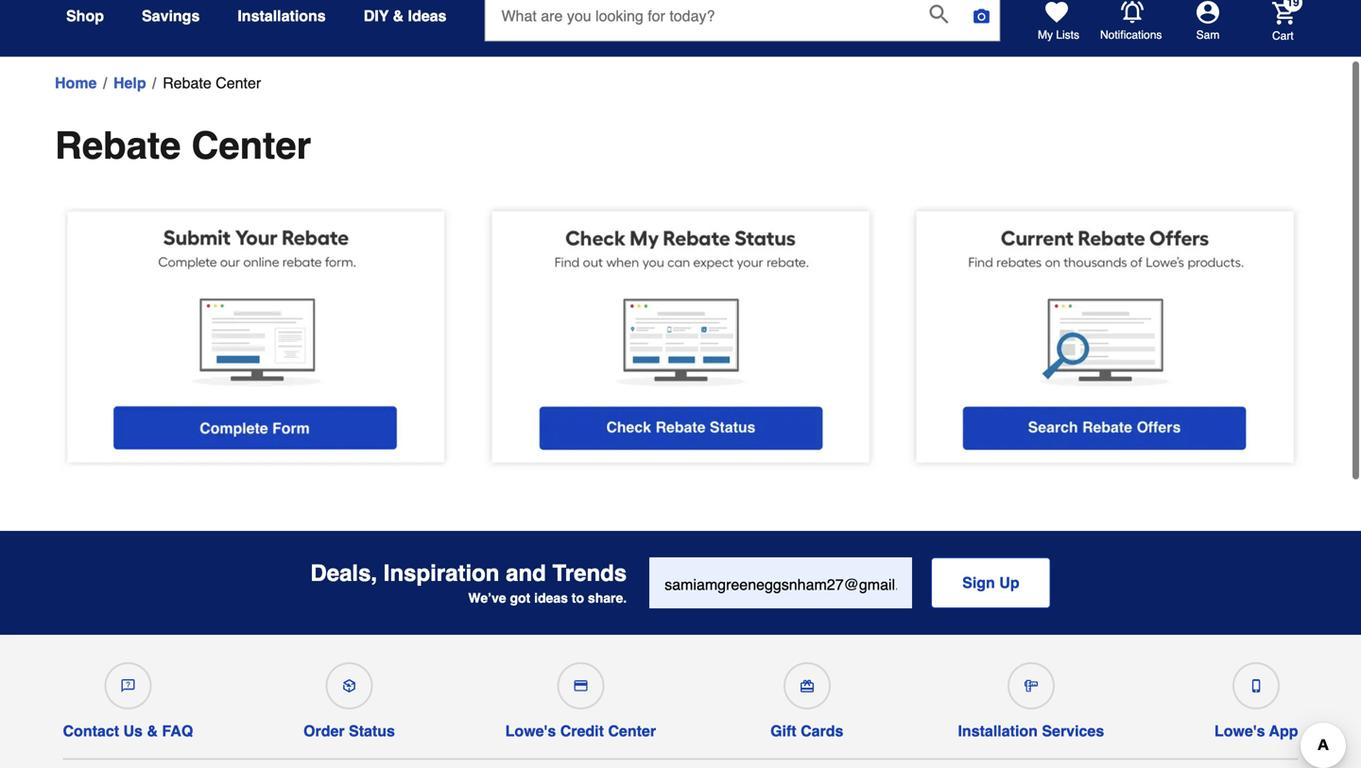 Task type: vqa. For each thing, say whether or not it's contained in the screenshot.
Up
yes



Task type: locate. For each thing, give the bounding box(es) containing it.
help link
[[113, 72, 146, 95]]

home
[[55, 74, 97, 92]]

2 vertical spatial center
[[608, 723, 656, 741]]

up
[[1000, 575, 1020, 592]]

sign up form
[[650, 558, 1051, 609]]

cart
[[1273, 29, 1294, 42]]

order status
[[304, 723, 395, 741]]

lowe's
[[506, 723, 556, 741], [1215, 723, 1266, 741]]

savings
[[142, 7, 200, 25]]

lowe's left credit
[[506, 723, 556, 741]]

shop
[[66, 7, 104, 25]]

1 vertical spatial &
[[147, 723, 158, 741]]

gift cards link
[[767, 655, 848, 741]]

share.
[[588, 591, 627, 606]]

center
[[216, 74, 261, 92], [192, 124, 311, 167], [608, 723, 656, 741]]

lowe's for lowe's credit center
[[506, 723, 556, 741]]

rebate down help link
[[55, 124, 181, 167]]

and
[[506, 561, 546, 587]]

center down rebate center "link"
[[192, 124, 311, 167]]

lowe's credit center
[[506, 723, 656, 741]]

deals,
[[311, 561, 377, 587]]

cart button
[[1247, 0, 1303, 43]]

lowe's app link
[[1215, 655, 1299, 741]]

sign up button
[[932, 558, 1051, 609]]

center right credit
[[608, 723, 656, 741]]

gift
[[771, 723, 797, 741]]

1 horizontal spatial &
[[393, 7, 404, 25]]

order status link
[[304, 655, 395, 741]]

installation services
[[959, 723, 1105, 741]]

0 horizontal spatial &
[[147, 723, 158, 741]]

installation services link
[[959, 655, 1105, 741]]

0 vertical spatial center
[[216, 74, 261, 92]]

lowe's left app
[[1215, 723, 1266, 741]]

rebate center down savings button
[[163, 74, 261, 92]]

deals, inspiration and trends we've got ideas to share.
[[311, 561, 627, 606]]

1 vertical spatial center
[[192, 124, 311, 167]]

0 horizontal spatial lowe's
[[506, 723, 556, 741]]

mobile image
[[1250, 680, 1264, 693]]

0 vertical spatial rebate center
[[163, 74, 261, 92]]

app
[[1270, 723, 1299, 741]]

sam button
[[1163, 1, 1254, 43]]

lowe's home improvement lists image
[[1046, 1, 1069, 24]]

trends
[[553, 561, 627, 587]]

faq
[[162, 723, 193, 741]]

rebate
[[163, 74, 212, 92], [55, 124, 181, 167]]

2 lowe's from the left
[[1215, 723, 1266, 741]]

services
[[1043, 723, 1105, 741]]

0 vertical spatial rebate
[[163, 74, 212, 92]]

None search field
[[485, 0, 1001, 59]]

to
[[572, 591, 584, 606]]

sign
[[963, 575, 996, 592]]

rebate center down rebate center "link"
[[55, 124, 311, 167]]

current rebate offers. find rebates on thousands of lowe's products. search rebate offers. image
[[909, 197, 1303, 479]]

rebate center
[[163, 74, 261, 92], [55, 124, 311, 167]]

lists
[[1057, 28, 1080, 42]]

submit your rebate. complete our online rebate form. complete form. image
[[59, 197, 453, 478]]

&
[[393, 7, 404, 25], [147, 723, 158, 741]]

us
[[123, 723, 143, 741]]

0 vertical spatial &
[[393, 7, 404, 25]]

1 horizontal spatial lowe's
[[1215, 723, 1266, 741]]

my lists
[[1038, 28, 1080, 42]]

ideas
[[534, 591, 568, 606]]

rebate center link
[[163, 72, 261, 95]]

we've
[[468, 591, 507, 606]]

& right the "us"
[[147, 723, 158, 741]]

shop button
[[66, 0, 104, 33]]

center down installations button
[[216, 74, 261, 92]]

& right diy
[[393, 7, 404, 25]]

rebate right help
[[163, 74, 212, 92]]

center inside "link"
[[216, 74, 261, 92]]

1 lowe's from the left
[[506, 723, 556, 741]]



Task type: describe. For each thing, give the bounding box(es) containing it.
sign up
[[963, 575, 1020, 592]]

search image
[[930, 5, 949, 24]]

cards
[[801, 723, 844, 741]]

& inside button
[[393, 7, 404, 25]]

notifications
[[1101, 28, 1163, 42]]

gift cards
[[771, 723, 844, 741]]

credit
[[561, 723, 604, 741]]

lowe's home improvement notification center image
[[1122, 1, 1144, 24]]

pickup image
[[343, 680, 356, 693]]

sam
[[1197, 28, 1220, 42]]

1 vertical spatial rebate
[[55, 124, 181, 167]]

got
[[510, 591, 531, 606]]

lowe's app
[[1215, 723, 1299, 741]]

installations button
[[238, 0, 326, 33]]

savings button
[[142, 0, 200, 33]]

contact us & faq link
[[63, 655, 193, 741]]

diy & ideas button
[[364, 0, 447, 33]]

ideas
[[408, 7, 447, 25]]

customer care image
[[121, 680, 135, 693]]

my lists link
[[1038, 1, 1080, 43]]

diy & ideas
[[364, 7, 447, 25]]

gift card image
[[801, 680, 814, 693]]

home link
[[55, 72, 97, 95]]

diy
[[364, 7, 389, 25]]

lowe's for lowe's app
[[1215, 723, 1266, 741]]

lowe's home improvement cart image
[[1273, 2, 1296, 24]]

Email Address email field
[[650, 558, 913, 609]]

contact us & faq
[[63, 723, 193, 741]]

my
[[1038, 28, 1054, 42]]

camera image
[[973, 7, 992, 26]]

status
[[349, 723, 395, 741]]

order
[[304, 723, 345, 741]]

Search Query text field
[[486, 0, 915, 41]]

check my rebate status. find out when you can expect your rebate. check rebate status. image
[[484, 197, 878, 479]]

installation
[[959, 723, 1038, 741]]

installations
[[238, 7, 326, 25]]

help
[[113, 74, 146, 92]]

credit card image
[[574, 680, 588, 693]]

1 vertical spatial rebate center
[[55, 124, 311, 167]]

rebate inside "link"
[[163, 74, 212, 92]]

lowe's credit center link
[[506, 655, 656, 741]]

dimensions image
[[1025, 680, 1038, 693]]

contact
[[63, 723, 119, 741]]

inspiration
[[384, 561, 500, 587]]



